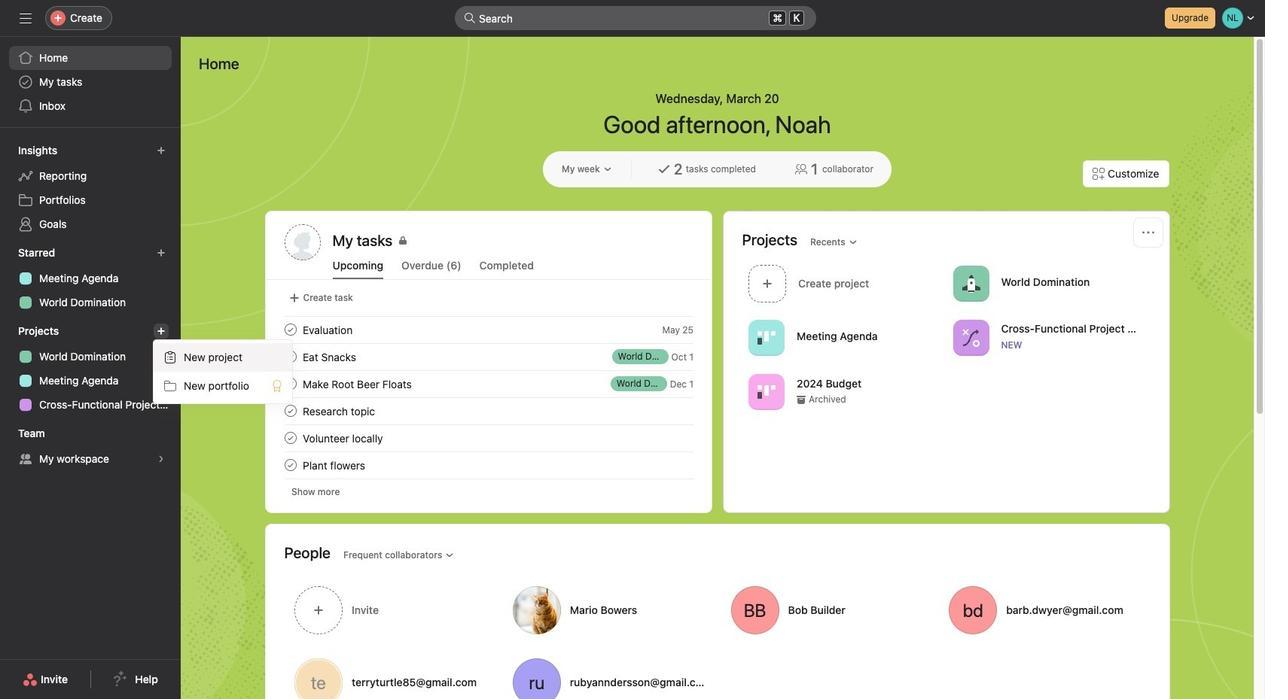 Task type: vqa. For each thing, say whether or not it's contained in the screenshot.
free
no



Task type: describe. For each thing, give the bounding box(es) containing it.
1 list item from the top
[[266, 316, 711, 343]]

4 list item from the top
[[266, 398, 711, 425]]

2 list item from the top
[[266, 343, 711, 371]]

actions image
[[1142, 227, 1154, 239]]

projects element
[[0, 318, 181, 420]]

add items to starred image
[[157, 249, 166, 258]]

line_and_symbols image
[[962, 329, 980, 347]]

mark complete checkbox for 1st list item from the bottom of the page
[[281, 456, 299, 474]]

5 list item from the top
[[266, 452, 711, 479]]

new insights image
[[157, 146, 166, 155]]

4 mark complete checkbox from the top
[[281, 429, 299, 447]]

mark complete image for 2nd list item from the bottom
[[281, 402, 299, 420]]

mark complete checkbox for 2nd list item from the bottom
[[281, 402, 299, 420]]

starred element
[[0, 239, 181, 318]]

global element
[[0, 37, 181, 127]]

1 board image from the top
[[757, 329, 775, 347]]

Search tasks, projects, and more text field
[[455, 6, 816, 30]]



Task type: locate. For each thing, give the bounding box(es) containing it.
2 mark complete checkbox from the top
[[281, 375, 299, 393]]

0 vertical spatial board image
[[757, 329, 775, 347]]

rocket image
[[962, 274, 980, 293]]

mark complete checkbox for fifth list item from the bottom
[[281, 321, 299, 339]]

hide sidebar image
[[20, 12, 32, 24]]

3 mark complete checkbox from the top
[[281, 402, 299, 420]]

prominent image
[[464, 12, 476, 24]]

add profile photo image
[[284, 224, 320, 261]]

mark complete image
[[281, 375, 299, 393], [281, 429, 299, 447], [281, 456, 299, 474]]

mark complete checkbox for third list item from the top of the page
[[281, 375, 299, 393]]

list item
[[266, 316, 711, 343], [266, 343, 711, 371], [266, 371, 711, 398], [266, 398, 711, 425], [266, 452, 711, 479]]

board image
[[757, 329, 775, 347], [757, 383, 775, 401]]

Mark complete checkbox
[[281, 321, 299, 339], [281, 375, 299, 393], [281, 402, 299, 420], [281, 429, 299, 447], [281, 456, 299, 474]]

mark complete image for fifth list item from the bottom
[[281, 321, 299, 339]]

1 vertical spatial mark complete image
[[281, 429, 299, 447]]

1 vertical spatial board image
[[757, 383, 775, 401]]

mark complete image for 4th list item from the bottom
[[281, 348, 299, 366]]

2 vertical spatial mark complete image
[[281, 456, 299, 474]]

0 vertical spatial mark complete image
[[281, 375, 299, 393]]

2 mark complete image from the top
[[281, 429, 299, 447]]

insights element
[[0, 137, 181, 239]]

1 mark complete image from the top
[[281, 321, 299, 339]]

3 list item from the top
[[266, 371, 711, 398]]

teams element
[[0, 420, 181, 474]]

3 mark complete image from the top
[[281, 402, 299, 420]]

1 vertical spatial mark complete image
[[281, 348, 299, 366]]

2 board image from the top
[[757, 383, 775, 401]]

2 mark complete image from the top
[[281, 348, 299, 366]]

see details, my workspace image
[[157, 455, 166, 464]]

None field
[[455, 6, 816, 30]]

2 vertical spatial mark complete image
[[281, 402, 299, 420]]

Mark complete checkbox
[[281, 348, 299, 366]]

mark complete image for 1st list item from the bottom of the page
[[281, 456, 299, 474]]

5 mark complete checkbox from the top
[[281, 456, 299, 474]]

3 mark complete image from the top
[[281, 456, 299, 474]]

menu item
[[154, 343, 292, 372]]

mark complete image
[[281, 321, 299, 339], [281, 348, 299, 366], [281, 402, 299, 420]]

0 vertical spatial mark complete image
[[281, 321, 299, 339]]

mark complete image for third list item from the top of the page
[[281, 375, 299, 393]]

new project or portfolio image
[[157, 327, 166, 336]]

1 mark complete checkbox from the top
[[281, 321, 299, 339]]

1 mark complete image from the top
[[281, 375, 299, 393]]



